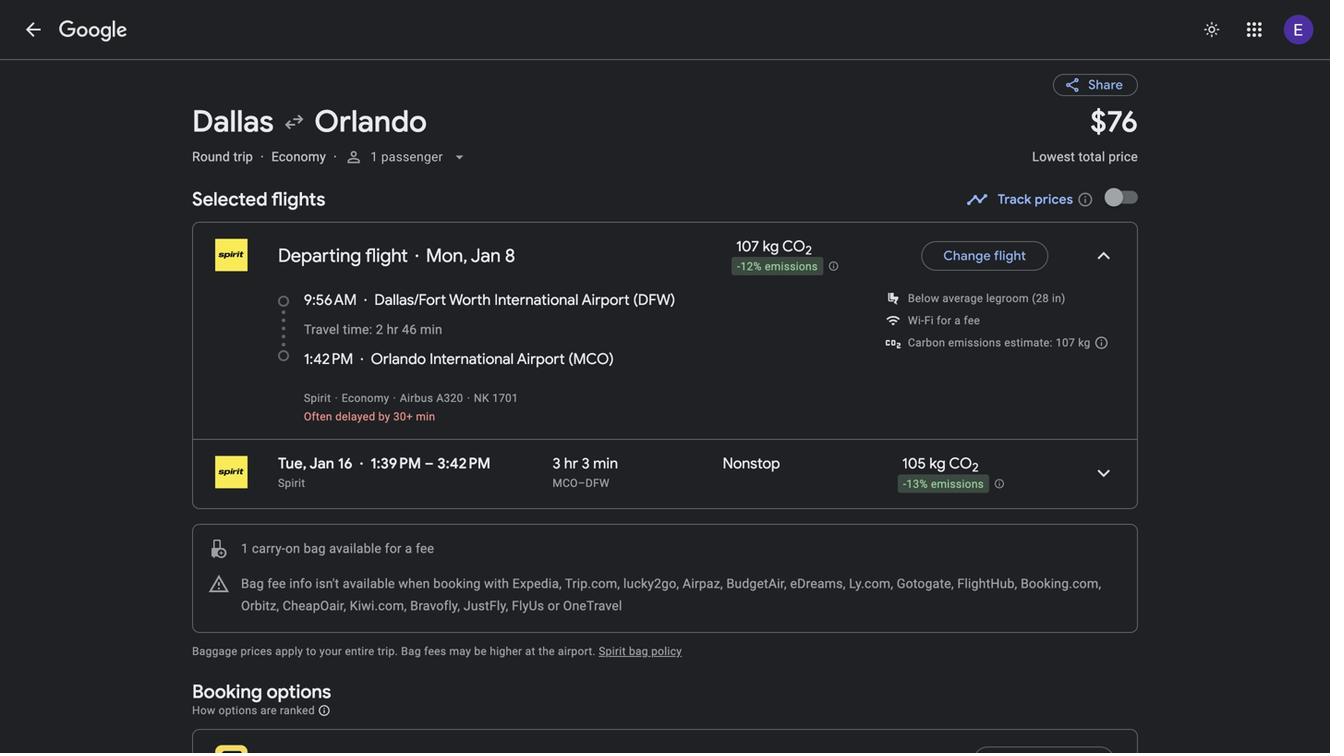 Task type: locate. For each thing, give the bounding box(es) containing it.
0 horizontal spatial  image
[[261, 149, 264, 165]]

1 horizontal spatial options
[[267, 680, 331, 704]]

flights
[[272, 188, 326, 211]]

1  image from the left
[[261, 149, 264, 165]]

airport left (mco)
[[517, 350, 565, 369]]

2 horizontal spatial fee
[[964, 314, 981, 327]]

1 horizontal spatial prices
[[1035, 191, 1074, 208]]

1 vertical spatial -
[[904, 478, 907, 491]]

flight up dallas/fort
[[365, 244, 408, 268]]

0 horizontal spatial kg
[[763, 237, 780, 256]]

options
[[267, 680, 331, 704], [219, 704, 258, 717]]

1 vertical spatial 2
[[376, 322, 384, 338]]

0 vertical spatial for
[[937, 314, 952, 327]]

wi-
[[909, 314, 925, 327]]

0 horizontal spatial 2
[[376, 322, 384, 338]]

0 vertical spatial prices
[[1035, 191, 1074, 208]]

1 vertical spatial jan
[[310, 454, 335, 473]]

1 left 'carry-'
[[241, 541, 249, 557]]

1 vertical spatial 1
[[241, 541, 249, 557]]

your
[[320, 645, 342, 658]]

2 vertical spatial min
[[594, 454, 618, 473]]

0 vertical spatial  image
[[416, 245, 419, 267]]

may
[[450, 645, 471, 658]]

estimate:
[[1005, 337, 1053, 350]]

bag fee info isn't available when booking with expedia, trip.com, lucky2go, airpaz, budgetair, edreams, ly.com, gotogate, flighthub, booking.com, orbitz, cheapoair, kiwi.com, bravofly, justfly, flyus or onetravel
[[241, 576, 1102, 614]]

2 inside 105 kg co 2
[[973, 460, 979, 476]]

- for 105 kg co
[[904, 478, 907, 491]]

min up dfw
[[594, 454, 618, 473]]

kg
[[763, 237, 780, 256], [1079, 337, 1091, 350], [930, 454, 946, 473]]

co for 107 kg co
[[783, 237, 806, 256]]

trip
[[233, 149, 253, 165]]

bag up the "orbitz,"
[[241, 576, 264, 592]]

go back image
[[22, 18, 44, 41]]

2 up -13% emissions
[[973, 460, 979, 476]]

0 vertical spatial options
[[267, 680, 331, 704]]

bag right on
[[304, 541, 326, 557]]

orlando up '1 passenger'
[[315, 103, 427, 141]]

economy up often delayed by 30+ min
[[342, 392, 390, 405]]

fee down average
[[964, 314, 981, 327]]

hr up mco
[[564, 454, 579, 473]]

kg right estimate:
[[1079, 337, 1091, 350]]

economy inside list
[[342, 392, 390, 405]]

2 vertical spatial  image
[[360, 455, 363, 473]]

 image right trip
[[261, 149, 264, 165]]

2 horizontal spatial 2
[[973, 460, 979, 476]]

flight up legroom
[[994, 248, 1027, 264]]

0 horizontal spatial hr
[[387, 322, 399, 338]]

kg inside 105 kg co 2
[[930, 454, 946, 473]]

0 vertical spatial orlando
[[315, 103, 427, 141]]

prices left "learn more about tracked prices" image
[[1035, 191, 1074, 208]]

1 vertical spatial available
[[343, 576, 395, 592]]

booking
[[192, 680, 262, 704]]

0 vertical spatial 107
[[737, 237, 760, 256]]

1 horizontal spatial a
[[955, 314, 961, 327]]

 image left '1 passenger'
[[334, 149, 337, 165]]

international down '8' on the left top
[[495, 291, 579, 310]]

spirit down tue, at the bottom left of page
[[278, 477, 305, 490]]

emissions down wi-fi for a fee
[[949, 337, 1002, 350]]

emissions
[[765, 260, 818, 273], [949, 337, 1002, 350], [931, 478, 985, 491]]

international up a320
[[430, 350, 514, 369]]

0 horizontal spatial  image
[[360, 455, 363, 473]]

prices left apply
[[241, 645, 272, 658]]

107 right estimate:
[[1056, 337, 1076, 350]]

co up -12% emissions
[[783, 237, 806, 256]]

track
[[998, 191, 1032, 208]]

available up isn't at the left
[[329, 541, 382, 557]]

flight
[[365, 244, 408, 268], [994, 248, 1027, 264]]

- down 105
[[904, 478, 907, 491]]

flyus
[[512, 599, 545, 614]]

co up -13% emissions
[[950, 454, 973, 473]]

1 vertical spatial bag
[[629, 645, 649, 658]]

0 vertical spatial kg
[[763, 237, 780, 256]]

3 up dfw
[[582, 454, 590, 473]]

16
[[338, 454, 353, 473]]

flight details. return flight on tuesday, january 16. leaves orlando international airport at 1:39 pm on tuesday, january 16 and arrives at dallas/fort worth international airport at 3:42 pm on tuesday, january 16. image
[[1082, 451, 1127, 496]]

$76
[[1091, 103, 1139, 141]]

0 horizontal spatial fee
[[268, 576, 286, 592]]

options for how
[[219, 704, 258, 717]]

1 horizontal spatial economy
[[342, 392, 390, 405]]

a
[[955, 314, 961, 327], [405, 541, 413, 557]]

worth
[[449, 291, 491, 310]]

Arrival time: 3:42 PM. text field
[[438, 454, 491, 473]]

1 vertical spatial hr
[[564, 454, 579, 473]]

prices
[[1035, 191, 1074, 208], [241, 645, 272, 658]]

kg up -12% emissions
[[763, 237, 780, 256]]

 image right 16
[[360, 455, 363, 473]]

0 vertical spatial airport
[[582, 291, 630, 310]]

1 carry-on bag available for a fee
[[241, 541, 435, 557]]

flight inside button
[[994, 248, 1027, 264]]

 image right a320
[[467, 392, 470, 405]]

list
[[193, 223, 1138, 508]]

0 vertical spatial economy
[[272, 149, 326, 165]]

Departure time: 1:39 PM. text field
[[371, 454, 421, 473]]

orbitz,
[[241, 599, 279, 614]]

orlando for orlando
[[315, 103, 427, 141]]

economy up flights
[[272, 149, 326, 165]]

airport
[[582, 291, 630, 310], [517, 350, 565, 369]]

2 vertical spatial kg
[[930, 454, 946, 473]]

107 up 12%
[[737, 237, 760, 256]]

0 horizontal spatial for
[[385, 541, 402, 557]]

bag left policy
[[629, 645, 649, 658]]

how
[[192, 704, 216, 717]]

airbus
[[400, 392, 434, 405]]

baggage
[[192, 645, 238, 658]]

Dallas to Orlando and back text field
[[192, 103, 1011, 141]]

0 horizontal spatial 1
[[241, 541, 249, 557]]

orlando inside list
[[371, 350, 426, 369]]

1 left passenger
[[370, 149, 378, 165]]

a down average
[[955, 314, 961, 327]]

economy
[[272, 149, 326, 165], [342, 392, 390, 405]]

bag right trip.
[[401, 645, 421, 658]]

edreams,
[[791, 576, 846, 592]]

3:42 pm
[[438, 454, 491, 473]]

0 horizontal spatial 3
[[553, 454, 561, 473]]

1 vertical spatial options
[[219, 704, 258, 717]]

travel time: 2 hr 46 min
[[304, 322, 443, 338]]

jan left 16
[[310, 454, 335, 473]]

1 horizontal spatial hr
[[564, 454, 579, 473]]

0 horizontal spatial -
[[737, 260, 741, 273]]

0 vertical spatial min
[[420, 322, 443, 338]]

1 vertical spatial  image
[[467, 392, 470, 405]]

(mco)
[[569, 350, 614, 369]]

info
[[290, 576, 312, 592]]

carry-
[[252, 541, 286, 557]]

fee left "info"
[[268, 576, 286, 592]]

0 vertical spatial 2
[[806, 243, 812, 258]]

options down booking
[[219, 704, 258, 717]]

0 horizontal spatial bag
[[304, 541, 326, 557]]

policy
[[652, 645, 682, 658]]

2 horizontal spatial kg
[[1079, 337, 1091, 350]]

0 horizontal spatial co
[[783, 237, 806, 256]]

1 horizontal spatial -
[[904, 478, 907, 491]]

0 horizontal spatial economy
[[272, 149, 326, 165]]

available up kiwi.com, at the left bottom of page
[[343, 576, 395, 592]]

1
[[370, 149, 378, 165], [241, 541, 249, 557]]

emissions down 107 kg co 2
[[765, 260, 818, 273]]

round
[[192, 149, 230, 165]]

1 horizontal spatial –
[[578, 477, 586, 490]]

learn more about booking options image
[[302, 689, 347, 733]]

return flight on tuesday, january 16. leaves orlando international airport at 1:39 pm on tuesday, january 16 and arrives at dallas/fort worth international airport at 3:42 pm on tuesday, january 16. element
[[278, 454, 491, 473]]

0 horizontal spatial prices
[[241, 645, 272, 658]]

departing
[[278, 244, 362, 268]]

0 vertical spatial fee
[[964, 314, 981, 327]]

0 vertical spatial jan
[[471, 244, 501, 268]]

1 horizontal spatial 3
[[582, 454, 590, 473]]

2 3 from the left
[[582, 454, 590, 473]]

change flight button
[[922, 234, 1049, 278]]

0 vertical spatial emissions
[[765, 260, 818, 273]]

fee up when
[[416, 541, 435, 557]]

list containing departing flight
[[193, 223, 1138, 508]]

min right the 46
[[420, 322, 443, 338]]

$76 lowest total price
[[1033, 103, 1139, 165]]

– down total duration 3 hr 3 min. "element"
[[578, 477, 586, 490]]

available inside bag fee info isn't available when booking with expedia, trip.com, lucky2go, airpaz, budgetair, edreams, ly.com, gotogate, flighthub, booking.com, orbitz, cheapoair, kiwi.com, bravofly, justfly, flyus or onetravel
[[343, 576, 395, 592]]

kg inside 107 kg co 2
[[763, 237, 780, 256]]

emissions down 105 kg co 2
[[931, 478, 985, 491]]

1 vertical spatial min
[[416, 411, 436, 423]]

2
[[806, 243, 812, 258], [376, 322, 384, 338], [973, 460, 979, 476]]

be
[[474, 645, 487, 658]]

- down 107 kg co 2
[[737, 260, 741, 273]]

co inside 107 kg co 2
[[783, 237, 806, 256]]

0 horizontal spatial a
[[405, 541, 413, 557]]

0 vertical spatial co
[[783, 237, 806, 256]]

fi
[[925, 314, 934, 327]]

round trip
[[192, 149, 253, 165]]

share button
[[1054, 74, 1139, 96]]

 image
[[261, 149, 264, 165], [334, 149, 337, 165]]

total
[[1079, 149, 1106, 165]]

available for bag
[[329, 541, 382, 557]]

2 inside 107 kg co 2
[[806, 243, 812, 258]]

jan for mon,
[[471, 244, 501, 268]]

3 hr 3 min mco – dfw
[[553, 454, 618, 490]]

0 horizontal spatial airport
[[517, 350, 565, 369]]

Arrival time: 1:42 PM. text field
[[304, 350, 353, 369]]

0 horizontal spatial options
[[219, 704, 258, 717]]

below
[[909, 292, 940, 305]]

1 horizontal spatial  image
[[334, 149, 337, 165]]

107
[[737, 237, 760, 256], [1056, 337, 1076, 350]]

a up when
[[405, 541, 413, 557]]

co inside 105 kg co 2
[[950, 454, 973, 473]]

fee
[[964, 314, 981, 327], [416, 541, 435, 557], [268, 576, 286, 592]]

travel
[[304, 322, 340, 338]]

orlando down the 46
[[371, 350, 426, 369]]

1 vertical spatial –
[[578, 477, 586, 490]]

1 horizontal spatial  image
[[416, 245, 419, 267]]

spirit bag policy link
[[599, 645, 682, 658]]

1 horizontal spatial co
[[950, 454, 973, 473]]

track prices
[[998, 191, 1074, 208]]

0 horizontal spatial 107
[[737, 237, 760, 256]]

1 horizontal spatial 2
[[806, 243, 812, 258]]

1 vertical spatial bag
[[401, 645, 421, 658]]

hr left the 46
[[387, 322, 399, 338]]

2 horizontal spatial  image
[[467, 392, 470, 405]]

spirit right airport.
[[599, 645, 626, 658]]

selected
[[192, 188, 268, 211]]

1 horizontal spatial 107
[[1056, 337, 1076, 350]]

 image left the mon,
[[416, 245, 419, 267]]

mon,
[[426, 244, 468, 268]]

for right fi
[[937, 314, 952, 327]]

–
[[425, 454, 434, 473], [578, 477, 586, 490]]

spirit up often
[[304, 392, 331, 405]]

0 horizontal spatial flight
[[365, 244, 408, 268]]

trip.
[[378, 645, 398, 658]]

1 vertical spatial 107
[[1056, 337, 1076, 350]]

1 vertical spatial prices
[[241, 645, 272, 658]]

2 right time:
[[376, 322, 384, 338]]

options up ranked
[[267, 680, 331, 704]]

1 vertical spatial emissions
[[949, 337, 1002, 350]]

1 horizontal spatial for
[[937, 314, 952, 327]]

2 vertical spatial emissions
[[931, 478, 985, 491]]

None text field
[[1033, 103, 1139, 181]]

1 horizontal spatial flight
[[994, 248, 1027, 264]]

or
[[548, 599, 560, 614]]

co
[[783, 237, 806, 256], [950, 454, 973, 473]]

1 vertical spatial for
[[385, 541, 402, 557]]

change flight
[[944, 248, 1027, 264]]

for up when
[[385, 541, 402, 557]]

jan left '8' on the left top
[[471, 244, 501, 268]]

0 vertical spatial a
[[955, 314, 961, 327]]

0 vertical spatial -
[[737, 260, 741, 273]]

– inside 3 hr 3 min mco – dfw
[[578, 477, 586, 490]]

 image
[[416, 245, 419, 267], [467, 392, 470, 405], [360, 455, 363, 473]]

1 inside popup button
[[370, 149, 378, 165]]

min down airbus a320 at left bottom
[[416, 411, 436, 423]]

0 horizontal spatial bag
[[241, 576, 264, 592]]

prices for baggage
[[241, 645, 272, 658]]

0 horizontal spatial jan
[[310, 454, 335, 473]]

0 vertical spatial –
[[425, 454, 434, 473]]

airbus a320
[[400, 392, 464, 405]]

orlando international airport (mco)
[[371, 350, 614, 369]]

0 vertical spatial bag
[[241, 576, 264, 592]]

3 up mco
[[553, 454, 561, 473]]

main content
[[192, 59, 1139, 753]]

jan for tue,
[[310, 454, 335, 473]]

kg up -13% emissions
[[930, 454, 946, 473]]

legroom
[[987, 292, 1030, 305]]

1 horizontal spatial fee
[[416, 541, 435, 557]]

2 up -12% emissions
[[806, 243, 812, 258]]

airport left the (dfw)
[[582, 291, 630, 310]]

1 horizontal spatial jan
[[471, 244, 501, 268]]

1 vertical spatial co
[[950, 454, 973, 473]]

1 vertical spatial airport
[[517, 350, 565, 369]]

– right 1:39 pm text field
[[425, 454, 434, 473]]

1 horizontal spatial bag
[[401, 645, 421, 658]]

0 vertical spatial available
[[329, 541, 382, 557]]

2 vertical spatial fee
[[268, 576, 286, 592]]

1 horizontal spatial kg
[[930, 454, 946, 473]]

2  image from the left
[[334, 149, 337, 165]]

below average legroom (28 in)
[[909, 292, 1066, 305]]



Task type: describe. For each thing, give the bounding box(es) containing it.
passenger
[[381, 149, 443, 165]]

emissions for 107 kg co
[[765, 260, 818, 273]]

gotogate,
[[897, 576, 955, 592]]

ranked
[[280, 704, 315, 717]]

1 vertical spatial spirit
[[278, 477, 305, 490]]

isn't
[[316, 576, 339, 592]]

2 for 105 kg co
[[973, 460, 979, 476]]

departing flight
[[278, 244, 408, 268]]

-12% emissions
[[737, 260, 818, 273]]

orlando for orlando international airport (mco)
[[371, 350, 426, 369]]

30+
[[394, 411, 413, 423]]

dallas/fort
[[375, 291, 446, 310]]

lowest
[[1033, 149, 1076, 165]]

airport.
[[558, 645, 596, 658]]

kg for 105 kg co
[[930, 454, 946, 473]]

apply
[[275, 645, 303, 658]]

booking
[[434, 576, 481, 592]]

107 kg co 2
[[737, 237, 812, 258]]

time:
[[343, 322, 373, 338]]

1 horizontal spatial airport
[[582, 291, 630, 310]]

flight for departing flight
[[365, 244, 408, 268]]

0 vertical spatial hr
[[387, 322, 399, 338]]

price
[[1109, 149, 1139, 165]]

justfly,
[[464, 599, 509, 614]]

fees
[[424, 645, 447, 658]]

carbon emissions estimate: 107 kg
[[909, 337, 1091, 350]]

2 vertical spatial spirit
[[599, 645, 626, 658]]

1:39 pm – 3:42 pm
[[371, 454, 491, 473]]

nk 1701
[[474, 392, 519, 405]]

at
[[526, 645, 536, 658]]

onetravel
[[563, 599, 623, 614]]

bag inside bag fee info isn't available when booking with expedia, trip.com, lucky2go, airpaz, budgetair, edreams, ly.com, gotogate, flighthub, booking.com, orbitz, cheapoair, kiwi.com, bravofly, justfly, flyus or onetravel
[[241, 576, 264, 592]]

(dfw)
[[634, 291, 676, 310]]

76 us dollars element
[[1091, 103, 1139, 141]]

kg for 107 kg co
[[763, 237, 780, 256]]

airpaz,
[[683, 576, 724, 592]]

loading results progress bar
[[0, 59, 1331, 63]]

1 passenger button
[[337, 135, 476, 179]]

average
[[943, 292, 984, 305]]

dallas/fort worth international airport (dfw)
[[375, 291, 676, 310]]

1 vertical spatial a
[[405, 541, 413, 557]]

hr inside 3 hr 3 min mco – dfw
[[564, 454, 579, 473]]

total duration 3 hr 3 min. element
[[553, 454, 723, 476]]

the
[[539, 645, 555, 658]]

1:39 pm
[[371, 454, 421, 473]]

change
[[944, 248, 992, 264]]

1 vertical spatial international
[[430, 350, 514, 369]]

selected flights
[[192, 188, 326, 211]]

1 3 from the left
[[553, 454, 561, 473]]

(28
[[1033, 292, 1050, 305]]

kiwi.com,
[[350, 599, 407, 614]]

ly.com,
[[850, 576, 894, 592]]

1 passenger
[[370, 149, 443, 165]]

12%
[[741, 260, 762, 273]]

mon, jan 8
[[426, 244, 515, 268]]

105
[[903, 454, 927, 473]]

none text field containing $76
[[1033, 103, 1139, 181]]

fee inside bag fee info isn't available when booking with expedia, trip.com, lucky2go, airpaz, budgetair, edreams, ly.com, gotogate, flighthub, booking.com, orbitz, cheapoair, kiwi.com, bravofly, justfly, flyus or onetravel
[[268, 576, 286, 592]]

on
[[286, 541, 300, 557]]

booking options
[[192, 680, 331, 704]]

1 for 1 carry-on bag available for a fee
[[241, 541, 249, 557]]

105 kg co 2
[[903, 454, 979, 476]]

trip.com,
[[565, 576, 620, 592]]

0 vertical spatial international
[[495, 291, 579, 310]]

107 inside 107 kg co 2
[[737, 237, 760, 256]]

lucky2go,
[[624, 576, 680, 592]]

in)
[[1053, 292, 1066, 305]]

fee inside list
[[964, 314, 981, 327]]

when
[[399, 576, 430, 592]]

emissions for 105 kg co
[[931, 478, 985, 491]]

booking.com,
[[1021, 576, 1102, 592]]

prices for track
[[1035, 191, 1074, 208]]

8
[[505, 244, 515, 268]]

nonstop
[[723, 454, 781, 473]]

for inside list
[[937, 314, 952, 327]]

available for isn't
[[343, 576, 395, 592]]

to
[[306, 645, 317, 658]]

min inside 3 hr 3 min mco – dfw
[[594, 454, 618, 473]]

main content containing dallas
[[192, 59, 1139, 753]]

0 horizontal spatial –
[[425, 454, 434, 473]]

carbon emissions estimate: 107 kilograms element
[[909, 337, 1091, 350]]

often delayed by 30+ min
[[304, 411, 436, 423]]

by
[[379, 411, 391, 423]]

wi-fi for a fee
[[909, 314, 981, 327]]

mco
[[553, 477, 578, 490]]

change appearance image
[[1190, 7, 1235, 52]]

1 vertical spatial kg
[[1079, 337, 1091, 350]]

- for 107 kg co
[[737, 260, 741, 273]]

0 vertical spatial spirit
[[304, 392, 331, 405]]

entire
[[345, 645, 375, 658]]

cheapoair,
[[283, 599, 347, 614]]

0 vertical spatial bag
[[304, 541, 326, 557]]

a320
[[437, 392, 464, 405]]

often
[[304, 411, 333, 423]]

learn more about tracked prices image
[[1078, 191, 1094, 208]]

share
[[1089, 77, 1124, 93]]

1 for 1 passenger
[[370, 149, 378, 165]]

higher
[[490, 645, 523, 658]]

with
[[484, 576, 509, 592]]

2 for 107 kg co
[[806, 243, 812, 258]]

1 horizontal spatial bag
[[629, 645, 649, 658]]

dallas
[[192, 103, 274, 141]]

tue, jan 16
[[278, 454, 353, 473]]

budgetair,
[[727, 576, 787, 592]]

list inside main content
[[193, 223, 1138, 508]]

flighthub,
[[958, 576, 1018, 592]]

Departure time: 9:56 AM. text field
[[304, 291, 357, 310]]

options for booking
[[267, 680, 331, 704]]

-13% emissions
[[904, 478, 985, 491]]

co for 105 kg co
[[950, 454, 973, 473]]

bravofly,
[[411, 599, 460, 614]]

flight for change flight
[[994, 248, 1027, 264]]

delayed
[[336, 411, 376, 423]]

13%
[[907, 478, 928, 491]]

 image inside return flight on tuesday, january 16. leaves orlando international airport at 1:39 pm on tuesday, january 16 and arrives at dallas/fort worth international airport at 3:42 pm on tuesday, january 16. element
[[360, 455, 363, 473]]

expedia,
[[513, 576, 562, 592]]

continue to book with expedia for 76 us dollars image
[[974, 740, 1116, 753]]

1 vertical spatial fee
[[416, 541, 435, 557]]

nonstop flight. element
[[723, 454, 781, 476]]



Task type: vqa. For each thing, say whether or not it's contained in the screenshot.
DFW
yes



